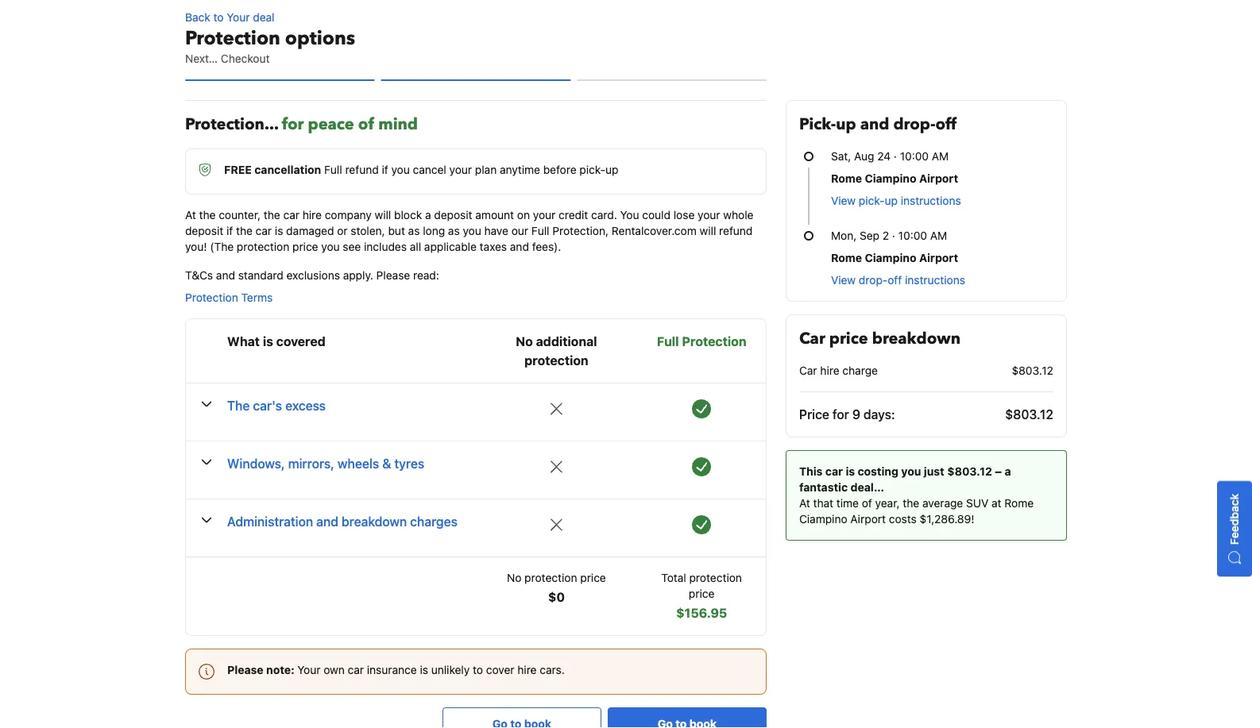 Task type: describe. For each thing, give the bounding box(es) containing it.
fees).
[[532, 240, 562, 254]]

deal…
[[851, 481, 885, 494]]

windows, mirrors, wheels & tyres are not covered if you continue without additional protection image
[[547, 458, 566, 477]]

charges
[[410, 515, 458, 530]]

costs
[[889, 513, 917, 526]]

cancel
[[413, 163, 447, 176]]

year,
[[876, 497, 900, 510]]

airport inside this car is costing you just $803.12 – a fantastic deal… at that time of year, the average suv at rome ciampino airport costs $1,286.89!
[[851, 513, 886, 526]]

credit
[[559, 209, 588, 222]]

1 horizontal spatial off
[[936, 114, 957, 136]]

own
[[324, 664, 345, 677]]

protection...
[[185, 114, 279, 136]]

1 vertical spatial protection
[[185, 291, 238, 304]]

feedback
[[1229, 494, 1242, 545]]

refund inside at the counter, the car hire company will block a deposit amount on your credit card. you could lose your whole deposit if the car is damaged or stolen, but as long as you have our full protection, rentalcover.com will refund you! (the protection price you see includes all applicable taxes and fees).
[[720, 225, 753, 238]]

2
[[883, 229, 890, 242]]

is left the unlikely
[[420, 664, 428, 677]]

protection terms
[[185, 291, 273, 304]]

costing
[[858, 465, 899, 479]]

pick-
[[800, 114, 836, 136]]

2 horizontal spatial full
[[657, 334, 679, 349]]

free cancellation full refund if you cancel your plan anytime before pick-up
[[224, 163, 619, 176]]

10:00 for 2
[[899, 229, 928, 242]]

is inside at the counter, the car hire company will block a deposit amount on your credit card. you could lose your whole deposit if the car is damaged or stolen, but as long as you have our full protection, rentalcover.com will refund you! (the protection price you see includes all applicable taxes and fees).
[[275, 225, 283, 238]]

drop- inside button
[[859, 274, 888, 287]]

view pick-up instructions button
[[832, 193, 962, 209]]

long
[[423, 225, 445, 238]]

ciampino for 24
[[865, 172, 917, 185]]

price inside the no protection price $0
[[581, 572, 606, 585]]

airport for mon, sep 2 · 10:00 am
[[920, 252, 959, 265]]

is right what
[[263, 334, 273, 349]]

and up protection terms
[[216, 269, 235, 282]]

full protection
[[657, 334, 747, 349]]

mind
[[379, 114, 418, 136]]

wheels
[[338, 457, 379, 472]]

protection... for peace of mind
[[185, 114, 418, 136]]

at the counter, the car hire company will block a deposit amount on your credit card. you could lose your whole deposit if the car is damaged or stolen, but as long as you have our full protection, rentalcover.com will refund you! (the protection price you see includes all applicable taxes and fees).
[[185, 209, 754, 254]]

plan
[[475, 163, 497, 176]]

protection inside the no protection price $0
[[525, 572, 578, 585]]

0 horizontal spatial deposit
[[185, 225, 224, 238]]

administration and breakdown charges button
[[227, 513, 458, 545]]

car down counter,
[[256, 225, 272, 238]]

what
[[227, 334, 260, 349]]

total protection price $156.95
[[662, 572, 742, 621]]

breakdown for price
[[873, 328, 961, 350]]

windows, mirrors, wheels & tyres are covered if you continue with additional protection image
[[693, 458, 712, 477]]

next…
[[185, 52, 218, 65]]

you
[[620, 209, 640, 222]]

0 vertical spatial refund
[[345, 163, 379, 176]]

am for mon, sep 2 · 10:00 am
[[931, 229, 948, 242]]

whole
[[724, 209, 754, 222]]

instructions for view drop-off instructions
[[905, 274, 966, 287]]

fantastic
[[800, 481, 848, 494]]

no protection price $0
[[507, 572, 606, 605]]

off inside button
[[888, 274, 902, 287]]

covered
[[276, 334, 326, 349]]

back to your deal link
[[185, 10, 767, 25]]

a inside this car is costing you just $803.12 – a fantastic deal… at that time of year, the average suv at rome ciampino airport costs $1,286.89!
[[1005, 465, 1012, 479]]

rome for mon,
[[832, 252, 863, 265]]

price inside total protection price $156.95
[[689, 588, 715, 601]]

read:
[[413, 269, 440, 282]]

and inside button
[[317, 515, 339, 530]]

view for view pick-up instructions
[[832, 194, 856, 207]]

24
[[878, 150, 891, 163]]

$803.12 for car hire charge
[[1012, 364, 1054, 378]]

applicable
[[424, 240, 477, 254]]

or
[[337, 225, 348, 238]]

the car's excess is covered if you continue with additional protection image
[[693, 400, 712, 419]]

0 horizontal spatial of
[[358, 114, 375, 136]]

windows, mirrors, wheels & tyres
[[227, 457, 425, 472]]

t&cs
[[185, 269, 213, 282]]

am for sat, aug 24 · 10:00 am
[[932, 150, 949, 163]]

tyres
[[395, 457, 425, 472]]

the inside this car is costing you just $803.12 – a fantastic deal… at that time of year, the average suv at rome ciampino airport costs $1,286.89!
[[903, 497, 920, 510]]

cancellation
[[255, 163, 321, 176]]

includes
[[364, 240, 407, 254]]

0 vertical spatial full
[[324, 163, 342, 176]]

2 as from the left
[[448, 225, 460, 238]]

windows,
[[227, 457, 285, 472]]

car for car price breakdown
[[800, 328, 826, 350]]

cars.
[[540, 664, 565, 677]]

back to your deal protection options next… checkout
[[185, 11, 355, 65]]

cover
[[486, 664, 515, 677]]

car for car hire charge
[[800, 364, 818, 378]]

protection inside back to your deal protection options next… checkout
[[185, 25, 281, 51]]

full inside at the counter, the car hire company will block a deposit amount on your credit card. you could lose your whole deposit if the car is damaged or stolen, but as long as you have our full protection, rentalcover.com will refund you! (the protection price you see includes all applicable taxes and fees).
[[532, 225, 550, 238]]

1 vertical spatial hire
[[821, 364, 840, 378]]

deal
[[253, 11, 275, 24]]

if inside at the counter, the car hire company will block a deposit amount on your credit card. you could lose your whole deposit if the car is damaged or stolen, but as long as you have our full protection, rentalcover.com will refund you! (the protection price you see includes all applicable taxes and fees).
[[227, 225, 233, 238]]

and inside at the counter, the car hire company will block a deposit amount on your credit card. you could lose your whole deposit if the car is damaged or stolen, but as long as you have our full protection, rentalcover.com will refund you! (the protection price you see includes all applicable taxes and fees).
[[510, 240, 529, 254]]

your for car
[[298, 664, 321, 677]]

airport for sat, aug 24 · 10:00 am
[[920, 172, 959, 185]]

&
[[383, 457, 391, 472]]

the left counter,
[[199, 209, 216, 222]]

could
[[643, 209, 671, 222]]

is inside this car is costing you just $803.12 – a fantastic deal… at that time of year, the average suv at rome ciampino airport costs $1,286.89!
[[846, 465, 855, 479]]

administration and breakdown charges
[[227, 515, 458, 530]]

no for no protection price $0
[[507, 572, 522, 585]]

(the
[[210, 240, 234, 254]]

counter,
[[219, 209, 261, 222]]

please note: your own car insurance is unlikely to cover hire cars.
[[227, 664, 565, 677]]

car's
[[253, 399, 282, 414]]

1 vertical spatial to
[[473, 664, 483, 677]]

hire inside at the counter, the car hire company will block a deposit amount on your credit card. you could lose your whole deposit if the car is damaged or stolen, but as long as you have our full protection, rentalcover.com will refund you! (the protection price you see includes all applicable taxes and fees).
[[303, 209, 322, 222]]

protection,
[[553, 225, 609, 238]]

of inside this car is costing you just $803.12 – a fantastic deal… at that time of year, the average suv at rome ciampino airport costs $1,286.89!
[[862, 497, 873, 510]]

that
[[814, 497, 834, 510]]

pick- inside button
[[859, 194, 885, 207]]

feedback button
[[1218, 481, 1253, 577]]

sat,
[[832, 150, 852, 163]]

ciampino inside this car is costing you just $803.12 – a fantastic deal… at that time of year, the average suv at rome ciampino airport costs $1,286.89!
[[800, 513, 848, 526]]

our
[[512, 225, 529, 238]]

for for price
[[833, 407, 850, 423]]

view drop-off instructions
[[832, 274, 966, 287]]

0 horizontal spatial your
[[450, 163, 472, 176]]

but
[[388, 225, 405, 238]]

this
[[800, 465, 823, 479]]

ciampino for 2
[[865, 252, 917, 265]]

protection inside no additional protection
[[525, 353, 589, 368]]

lose
[[674, 209, 695, 222]]

1 horizontal spatial if
[[382, 163, 389, 176]]

the
[[227, 399, 250, 414]]

pick-up and drop-off
[[800, 114, 957, 136]]

1 as from the left
[[408, 225, 420, 238]]

days:
[[864, 407, 896, 423]]

windows, mirrors, wheels & tyres are not covered if you continue without additional protection image
[[547, 458, 566, 477]]

additional
[[536, 334, 598, 349]]

the car's excess button
[[227, 397, 326, 428]]

rome inside this car is costing you just $803.12 – a fantastic deal… at that time of year, the average suv at rome ciampino airport costs $1,286.89!
[[1005, 497, 1034, 510]]

2 vertical spatial protection
[[682, 334, 747, 349]]

rome for sat,
[[832, 172, 863, 185]]

t&cs and standard exclusions apply. please read:
[[185, 269, 440, 282]]

anytime
[[500, 163, 541, 176]]

time
[[837, 497, 859, 510]]

excess
[[285, 399, 326, 414]]

aug
[[855, 150, 875, 163]]

2 vertical spatial hire
[[518, 664, 537, 677]]

windows, mirrors, wheels & tyres button
[[227, 455, 425, 487]]

total
[[662, 572, 687, 585]]

0 horizontal spatial up
[[606, 163, 619, 176]]

all
[[410, 240, 421, 254]]

2 horizontal spatial your
[[698, 209, 721, 222]]

exclusions
[[287, 269, 340, 282]]

company
[[325, 209, 372, 222]]



Task type: locate. For each thing, give the bounding box(es) containing it.
car inside this car is costing you just $803.12 – a fantastic deal… at that time of year, the average suv at rome ciampino airport costs $1,286.89!
[[826, 465, 843, 479]]

1 vertical spatial of
[[862, 497, 873, 510]]

protection inside total protection price $156.95
[[690, 572, 742, 585]]

instructions up mon, sep 2 · 10:00 am
[[901, 194, 962, 207]]

to
[[213, 11, 224, 24], [473, 664, 483, 677]]

checkout
[[221, 52, 270, 65]]

off down mon, sep 2 · 10:00 am
[[888, 274, 902, 287]]

full
[[324, 163, 342, 176], [532, 225, 550, 238], [657, 334, 679, 349]]

· for 24
[[894, 150, 897, 163]]

1 horizontal spatial as
[[448, 225, 460, 238]]

and down windows, mirrors, wheels & tyres "button"
[[317, 515, 339, 530]]

1 vertical spatial rome ciampino airport
[[832, 252, 959, 265]]

0 vertical spatial at
[[185, 209, 196, 222]]

0 horizontal spatial at
[[185, 209, 196, 222]]

instructions down mon, sep 2 · 10:00 am
[[905, 274, 966, 287]]

0 horizontal spatial hire
[[303, 209, 322, 222]]

note:
[[266, 664, 295, 677]]

airport up the view drop-off instructions
[[920, 252, 959, 265]]

1 horizontal spatial will
[[700, 225, 717, 238]]

1 vertical spatial breakdown
[[342, 515, 407, 530]]

rome ciampino airport for 2
[[832, 252, 959, 265]]

your for protection
[[227, 11, 250, 24]]

please left note:
[[227, 664, 264, 677]]

price inside at the counter, the car hire company will block a deposit amount on your credit card. you could lose your whole deposit if the car is damaged or stolen, but as long as you have our full protection, rentalcover.com will refund you! (the protection price you see includes all applicable taxes and fees).
[[293, 240, 318, 254]]

you
[[392, 163, 410, 176], [463, 225, 482, 238], [321, 240, 340, 254], [902, 465, 922, 479]]

0 vertical spatial for
[[282, 114, 304, 136]]

1 horizontal spatial your
[[533, 209, 556, 222]]

a right the –
[[1005, 465, 1012, 479]]

if
[[382, 163, 389, 176], [227, 225, 233, 238]]

your inside back to your deal protection options next… checkout
[[227, 11, 250, 24]]

0 vertical spatial will
[[375, 209, 391, 222]]

10:00 for 24
[[900, 150, 929, 163]]

suv
[[967, 497, 989, 510]]

charge
[[843, 364, 878, 378]]

this car is costing you just $803.12 – a fantastic deal… at that time of year, the average suv at rome ciampino airport costs $1,286.89!
[[800, 465, 1034, 526]]

is up 'deal…'
[[846, 465, 855, 479]]

· right 24
[[894, 150, 897, 163]]

1 vertical spatial airport
[[920, 252, 959, 265]]

protection
[[237, 240, 290, 254], [525, 353, 589, 368], [525, 572, 578, 585], [690, 572, 742, 585]]

1 vertical spatial pick-
[[859, 194, 885, 207]]

sat, aug 24 · 10:00 am
[[832, 150, 949, 163]]

your left deal
[[227, 11, 250, 24]]

insurance
[[367, 664, 417, 677]]

airport up "view pick-up instructions"
[[920, 172, 959, 185]]

a up long
[[425, 209, 431, 222]]

0 horizontal spatial pick-
[[580, 163, 606, 176]]

$803.12 for price for 9 days:
[[1006, 407, 1054, 423]]

2 vertical spatial ciampino
[[800, 513, 848, 526]]

your left own
[[298, 664, 321, 677]]

to left cover
[[473, 664, 483, 677]]

1 horizontal spatial to
[[473, 664, 483, 677]]

rentalcover.com
[[612, 225, 697, 238]]

0 vertical spatial no
[[516, 334, 533, 349]]

protection up $156.95
[[690, 572, 742, 585]]

0 vertical spatial drop-
[[894, 114, 936, 136]]

1 vertical spatial off
[[888, 274, 902, 287]]

0 vertical spatial rome ciampino airport
[[832, 172, 959, 185]]

block
[[394, 209, 422, 222]]

2 vertical spatial rome
[[1005, 497, 1034, 510]]

drop- up sat, aug 24 · 10:00 am
[[894, 114, 936, 136]]

0 vertical spatial airport
[[920, 172, 959, 185]]

view
[[832, 194, 856, 207], [832, 274, 856, 287]]

2 view from the top
[[832, 274, 856, 287]]

2 vertical spatial up
[[885, 194, 898, 207]]

your
[[450, 163, 472, 176], [533, 209, 556, 222], [698, 209, 721, 222]]

1 vertical spatial am
[[931, 229, 948, 242]]

2 vertical spatial full
[[657, 334, 679, 349]]

car up the fantastic on the bottom of the page
[[826, 465, 843, 479]]

as up applicable
[[448, 225, 460, 238]]

2 vertical spatial airport
[[851, 513, 886, 526]]

terms
[[241, 291, 273, 304]]

protection inside at the counter, the car hire company will block a deposit amount on your credit card. you could lose your whole deposit if the car is damaged or stolen, but as long as you have our full protection, rentalcover.com will refund you! (the protection price you see includes all applicable taxes and fees).
[[237, 240, 290, 254]]

1 horizontal spatial pick-
[[859, 194, 885, 207]]

breakdown down "view drop-off instructions" button
[[873, 328, 961, 350]]

ciampino down that
[[800, 513, 848, 526]]

car hire charge
[[800, 364, 878, 378]]

ciampino down mon, sep 2 · 10:00 am
[[865, 252, 917, 265]]

administration and breakdown charges are not covered if you continue without additional protection image
[[547, 516, 566, 535], [547, 516, 566, 535]]

1 vertical spatial instructions
[[905, 274, 966, 287]]

your
[[227, 11, 250, 24], [298, 664, 321, 677]]

car price breakdown
[[800, 328, 961, 350]]

pick- up sep
[[859, 194, 885, 207]]

1 horizontal spatial up
[[836, 114, 857, 136]]

and down 'our'
[[510, 240, 529, 254]]

and
[[861, 114, 890, 136], [510, 240, 529, 254], [216, 269, 235, 282], [317, 515, 339, 530]]

unlikely
[[431, 664, 470, 677]]

0 vertical spatial car
[[800, 328, 826, 350]]

1 vertical spatial ·
[[893, 229, 896, 242]]

· for 2
[[893, 229, 896, 242]]

10:00 right 2
[[899, 229, 928, 242]]

hire up damaged in the left of the page
[[303, 209, 322, 222]]

1 vertical spatial will
[[700, 225, 717, 238]]

1 vertical spatial $803.12
[[1006, 407, 1054, 423]]

breakdown for and
[[342, 515, 407, 530]]

1 vertical spatial ciampino
[[865, 252, 917, 265]]

0 vertical spatial ciampino
[[865, 172, 917, 185]]

1 car from the top
[[800, 328, 826, 350]]

please down includes
[[377, 269, 410, 282]]

you left cancel
[[392, 163, 410, 176]]

at inside this car is costing you just $803.12 – a fantastic deal… at that time of year, the average suv at rome ciampino airport costs $1,286.89!
[[800, 497, 811, 510]]

no inside the no protection price $0
[[507, 572, 522, 585]]

the car's excess is not covered if you continue without additional protection image
[[547, 400, 566, 419], [547, 400, 566, 419]]

airport down year,
[[851, 513, 886, 526]]

free
[[224, 163, 252, 176]]

at up you!
[[185, 209, 196, 222]]

a inside at the counter, the car hire company will block a deposit amount on your credit card. you could lose your whole deposit if the car is damaged or stolen, but as long as you have our full protection, rentalcover.com will refund you! (the protection price you see includes all applicable taxes and fees).
[[425, 209, 431, 222]]

rome
[[832, 172, 863, 185], [832, 252, 863, 265], [1005, 497, 1034, 510]]

administration and breakdown charges are covered if you continue with additional protection image
[[693, 516, 712, 535], [693, 516, 712, 535]]

rome ciampino airport up the view drop-off instructions
[[832, 252, 959, 265]]

1 horizontal spatial of
[[862, 497, 873, 510]]

0 vertical spatial pick-
[[580, 163, 606, 176]]

0 vertical spatial instructions
[[901, 194, 962, 207]]

of left mind
[[358, 114, 375, 136]]

am right 24
[[932, 150, 949, 163]]

0 horizontal spatial a
[[425, 209, 431, 222]]

rome right at
[[1005, 497, 1034, 510]]

next page is checkout note
[[185, 51, 767, 67]]

0 vertical spatial breakdown
[[873, 328, 961, 350]]

1 horizontal spatial deposit
[[434, 209, 473, 222]]

1 horizontal spatial please
[[377, 269, 410, 282]]

price
[[800, 407, 830, 423]]

is left damaged in the left of the page
[[275, 225, 283, 238]]

1 rome ciampino airport from the top
[[832, 172, 959, 185]]

pick- right before
[[580, 163, 606, 176]]

protection up checkout
[[185, 25, 281, 51]]

the down counter,
[[236, 225, 253, 238]]

administration
[[227, 515, 313, 530]]

mirrors,
[[288, 457, 335, 472]]

rome down mon,
[[832, 252, 863, 265]]

view down mon,
[[832, 274, 856, 287]]

you inside this car is costing you just $803.12 – a fantastic deal… at that time of year, the average suv at rome ciampino airport costs $1,286.89!
[[902, 465, 922, 479]]

view pick-up instructions
[[832, 194, 962, 207]]

no additional protection
[[516, 334, 598, 368]]

1 horizontal spatial for
[[833, 407, 850, 423]]

apply.
[[343, 269, 374, 282]]

will up but
[[375, 209, 391, 222]]

0 vertical spatial of
[[358, 114, 375, 136]]

protection up standard
[[237, 240, 290, 254]]

view drop-off instructions button
[[832, 273, 966, 289]]

at left that
[[800, 497, 811, 510]]

0 horizontal spatial breakdown
[[342, 515, 407, 530]]

2 car from the top
[[800, 364, 818, 378]]

0 vertical spatial protection
[[185, 25, 281, 51]]

your left plan
[[450, 163, 472, 176]]

car right own
[[348, 664, 364, 677]]

off up sat, aug 24 · 10:00 am
[[936, 114, 957, 136]]

price
[[293, 240, 318, 254], [830, 328, 869, 350], [581, 572, 606, 585], [689, 588, 715, 601]]

protection
[[185, 25, 281, 51], [185, 291, 238, 304], [682, 334, 747, 349]]

1 vertical spatial a
[[1005, 465, 1012, 479]]

price for 9 days:
[[800, 407, 896, 423]]

1 vertical spatial if
[[227, 225, 233, 238]]

up up card.
[[606, 163, 619, 176]]

1 view from the top
[[832, 194, 856, 207]]

at inside at the counter, the car hire company will block a deposit amount on your credit card. you could lose your whole deposit if the car is damaged or stolen, but as long as you have our full protection, rentalcover.com will refund you! (the protection price you see includes all applicable taxes and fees).
[[185, 209, 196, 222]]

1 horizontal spatial at
[[800, 497, 811, 510]]

to right back
[[213, 11, 224, 24]]

1 vertical spatial 10:00
[[899, 229, 928, 242]]

1 vertical spatial for
[[833, 407, 850, 423]]

1 horizontal spatial breakdown
[[873, 328, 961, 350]]

options
[[285, 25, 355, 51]]

0 horizontal spatial refund
[[345, 163, 379, 176]]

view up mon,
[[832, 194, 856, 207]]

the up costs
[[903, 497, 920, 510]]

$803.12 inside this car is costing you just $803.12 – a fantastic deal… at that time of year, the average suv at rome ciampino airport costs $1,286.89!
[[948, 465, 993, 479]]

you down or
[[321, 240, 340, 254]]

up up sat, at top right
[[836, 114, 857, 136]]

back
[[185, 11, 210, 24]]

if up (the
[[227, 225, 233, 238]]

rome ciampino airport up "view pick-up instructions"
[[832, 172, 959, 185]]

drop- down sep
[[859, 274, 888, 287]]

0 vertical spatial hire
[[303, 209, 322, 222]]

up
[[836, 114, 857, 136], [606, 163, 619, 176], [885, 194, 898, 207]]

0 horizontal spatial will
[[375, 209, 391, 222]]

for for protection...
[[282, 114, 304, 136]]

up inside button
[[885, 194, 898, 207]]

0 vertical spatial up
[[836, 114, 857, 136]]

1 horizontal spatial your
[[298, 664, 321, 677]]

for left peace
[[282, 114, 304, 136]]

deposit up long
[[434, 209, 473, 222]]

2 horizontal spatial hire
[[821, 364, 840, 378]]

0 horizontal spatial off
[[888, 274, 902, 287]]

2 horizontal spatial up
[[885, 194, 898, 207]]

rome down sat, at top right
[[832, 172, 863, 185]]

the car's excess is covered if you continue with additional protection image
[[693, 400, 712, 419]]

will right rentalcover.com
[[700, 225, 717, 238]]

1 vertical spatial your
[[298, 664, 321, 677]]

$0
[[548, 590, 565, 605]]

the car's excess
[[227, 399, 326, 414]]

mon, sep 2 · 10:00 am
[[832, 229, 948, 242]]

–
[[996, 465, 1002, 479]]

1 horizontal spatial a
[[1005, 465, 1012, 479]]

0 vertical spatial am
[[932, 150, 949, 163]]

you left the just
[[902, 465, 922, 479]]

0 horizontal spatial full
[[324, 163, 342, 176]]

as up all on the left top
[[408, 225, 420, 238]]

breakdown down &
[[342, 515, 407, 530]]

0 vertical spatial a
[[425, 209, 431, 222]]

windows, mirrors, wheels & tyres are covered if you continue with additional protection image
[[693, 458, 712, 477]]

deposit up you!
[[185, 225, 224, 238]]

1 vertical spatial rome
[[832, 252, 863, 265]]

car
[[800, 328, 826, 350], [800, 364, 818, 378]]

on
[[517, 209, 530, 222]]

protection terms link
[[185, 290, 273, 306]]

see
[[343, 240, 361, 254]]

1 horizontal spatial refund
[[720, 225, 753, 238]]

to inside back to your deal protection options next… checkout
[[213, 11, 224, 24]]

breakdown inside button
[[342, 515, 407, 530]]

hire left charge
[[821, 364, 840, 378]]

before
[[544, 163, 577, 176]]

protection down the "t&cs"
[[185, 291, 238, 304]]

of down 'deal…'
[[862, 497, 873, 510]]

and up 24
[[861, 114, 890, 136]]

of
[[358, 114, 375, 136], [862, 497, 873, 510]]

0 vertical spatial rome
[[832, 172, 863, 185]]

for left 9
[[833, 407, 850, 423]]

standard
[[238, 269, 284, 282]]

no
[[516, 334, 533, 349], [507, 572, 522, 585]]

no for no additional protection
[[516, 334, 533, 349]]

10:00
[[900, 150, 929, 163], [899, 229, 928, 242]]

hire left cars. in the bottom of the page
[[518, 664, 537, 677]]

protection up the car's excess is covered if you continue with additional protection icon
[[682, 334, 747, 349]]

protection down additional
[[525, 353, 589, 368]]

1 vertical spatial refund
[[720, 225, 753, 238]]

will
[[375, 209, 391, 222], [700, 225, 717, 238]]

car
[[283, 209, 300, 222], [256, 225, 272, 238], [826, 465, 843, 479], [348, 664, 364, 677]]

refund down whole
[[720, 225, 753, 238]]

1 horizontal spatial drop-
[[894, 114, 936, 136]]

up up mon, sep 2 · 10:00 am
[[885, 194, 898, 207]]

what is covered
[[227, 334, 326, 349]]

0 vertical spatial please
[[377, 269, 410, 282]]

1 horizontal spatial full
[[532, 225, 550, 238]]

1 vertical spatial up
[[606, 163, 619, 176]]

0 vertical spatial off
[[936, 114, 957, 136]]

protection up $0
[[525, 572, 578, 585]]

is
[[275, 225, 283, 238], [263, 334, 273, 349], [846, 465, 855, 479], [420, 664, 428, 677]]

0 horizontal spatial as
[[408, 225, 420, 238]]

refund up company
[[345, 163, 379, 176]]

0 vertical spatial if
[[382, 163, 389, 176]]

10:00 right 24
[[900, 150, 929, 163]]

the right counter,
[[264, 209, 280, 222]]

airport
[[920, 172, 959, 185], [920, 252, 959, 265], [851, 513, 886, 526]]

card.
[[591, 209, 617, 222]]

am right 2
[[931, 229, 948, 242]]

1 vertical spatial car
[[800, 364, 818, 378]]

$156.95
[[677, 606, 728, 621]]

if left cancel
[[382, 163, 389, 176]]

no inside no additional protection
[[516, 334, 533, 349]]

· right 2
[[893, 229, 896, 242]]

car up damaged in the left of the page
[[283, 209, 300, 222]]

you left have
[[463, 225, 482, 238]]

instructions for view pick-up instructions
[[901, 194, 962, 207]]

2 rome ciampino airport from the top
[[832, 252, 959, 265]]

view for view drop-off instructions
[[832, 274, 856, 287]]

1 vertical spatial at
[[800, 497, 811, 510]]

0 vertical spatial view
[[832, 194, 856, 207]]

car up price
[[800, 364, 818, 378]]

drop-
[[894, 114, 936, 136], [859, 274, 888, 287]]

1 horizontal spatial hire
[[518, 664, 537, 677]]

0 horizontal spatial for
[[282, 114, 304, 136]]

taxes
[[480, 240, 507, 254]]

sep
[[860, 229, 880, 242]]

your right 'lose'
[[698, 209, 721, 222]]

stolen,
[[351, 225, 385, 238]]

your right the on
[[533, 209, 556, 222]]

2 vertical spatial $803.12
[[948, 465, 993, 479]]

0 vertical spatial to
[[213, 11, 224, 24]]

0 horizontal spatial please
[[227, 664, 264, 677]]

1 vertical spatial full
[[532, 225, 550, 238]]

you!
[[185, 240, 207, 254]]

0 vertical spatial 10:00
[[900, 150, 929, 163]]

just
[[924, 465, 945, 479]]

ciampino down sat, aug 24 · 10:00 am
[[865, 172, 917, 185]]

0 vertical spatial $803.12
[[1012, 364, 1054, 378]]

$1,286.89!
[[920, 513, 975, 526]]

car up car hire charge at the right of page
[[800, 328, 826, 350]]

0 horizontal spatial drop-
[[859, 274, 888, 287]]

rome ciampino airport for 24
[[832, 172, 959, 185]]

for
[[282, 114, 304, 136], [833, 407, 850, 423]]



Task type: vqa. For each thing, say whether or not it's contained in the screenshot.
2nd View Deal 'button' from the bottom
no



